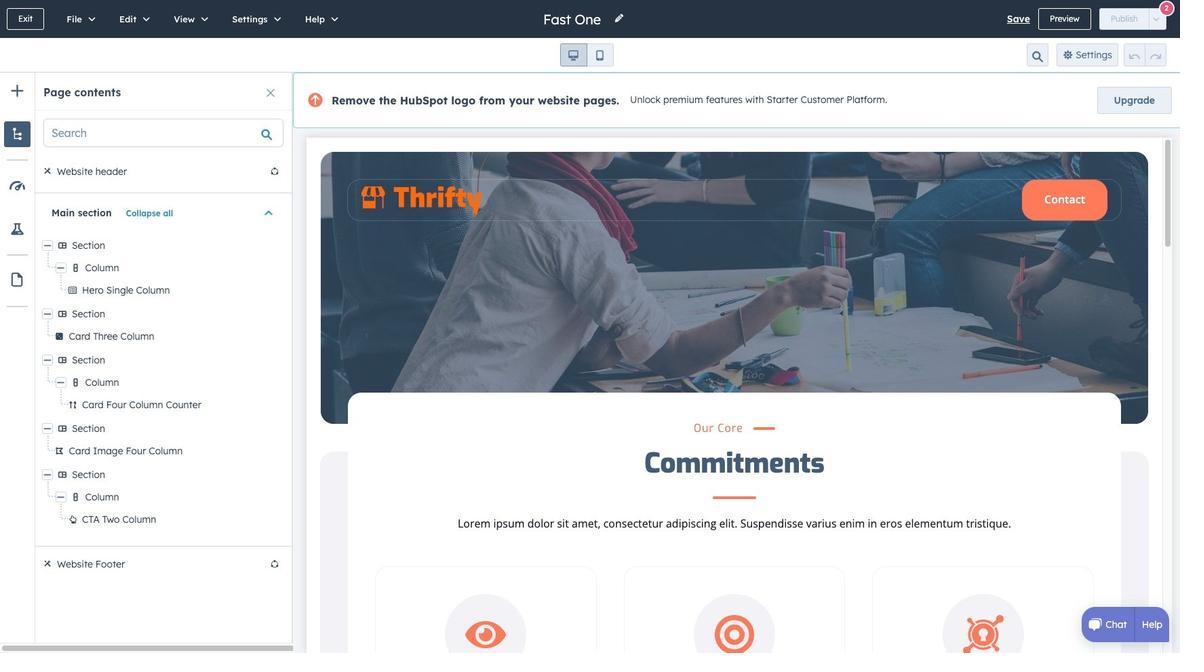 Task type: locate. For each thing, give the bounding box(es) containing it.
close image
[[267, 89, 275, 97]]

caret image
[[265, 206, 273, 220]]

group
[[1100, 8, 1167, 30], [560, 43, 614, 67], [1125, 43, 1167, 67]]

None field
[[542, 10, 606, 28]]



Task type: vqa. For each thing, say whether or not it's contained in the screenshot.
group
yes



Task type: describe. For each thing, give the bounding box(es) containing it.
Search text field
[[44, 119, 256, 147]]



